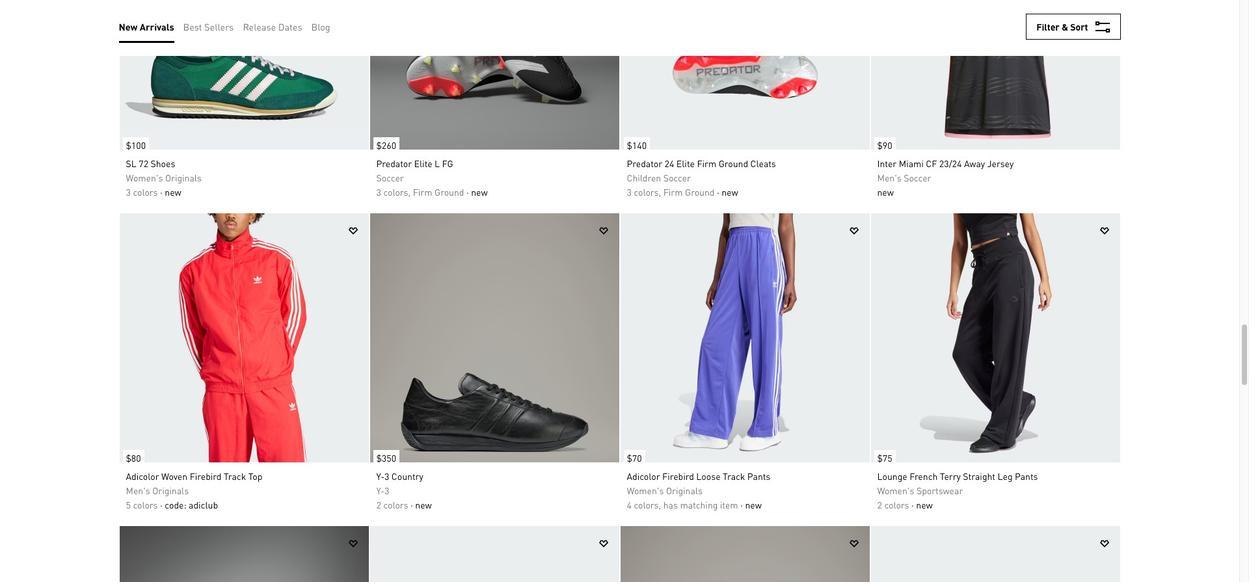Task type: describe. For each thing, give the bounding box(es) containing it.
adicolor firebird loose track pants women's originals 4 colors, has matching item · new
[[627, 470, 771, 511]]

$140
[[627, 139, 647, 151]]

women's inside adicolor firebird loose track pants women's originals 4 colors, has matching item · new
[[627, 485, 664, 496]]

best sellers link
[[183, 20, 234, 34]]

elite inside predator elite l fg soccer 3 colors, firm ground · new
[[414, 157, 432, 169]]

2 horizontal spatial ground
[[719, 157, 748, 169]]

$350 link
[[370, 444, 399, 466]]

inter miami cf 23/24 away jersey men's soccer new
[[877, 157, 1014, 198]]

release dates
[[243, 21, 302, 33]]

ground inside predator elite l fg soccer 3 colors, firm ground · new
[[435, 186, 464, 198]]

soccer black predator elite l fg image
[[370, 0, 619, 150]]

$70 link
[[620, 444, 645, 466]]

soccer for men's soccer
[[904, 172, 931, 183]]

has
[[663, 499, 678, 511]]

colors, inside predator elite l fg soccer 3 colors, firm ground · new
[[383, 186, 411, 198]]

· inside predator elite l fg soccer 3 colors, firm ground · new
[[466, 186, 469, 198]]

new arrivals
[[119, 21, 174, 33]]

miami
[[899, 157, 924, 169]]

predator elite l fg soccer 3 colors, firm ground · new
[[376, 157, 488, 198]]

1 horizontal spatial firm
[[663, 186, 683, 198]]

children running black duramo spider-man el k image
[[370, 526, 619, 582]]

sl 72 shoes women's originals 3 colors · new
[[126, 157, 202, 198]]

filter
[[1037, 21, 1060, 33]]

2 y- from the top
[[376, 485, 384, 496]]

infant & toddler originals blue adidas originals x disney mickey superstar 360 shoes kids image
[[871, 526, 1120, 582]]

terry
[[940, 470, 961, 482]]

1 y- from the top
[[376, 470, 384, 482]]

colors inside y-3 country y-3 2 colors · new
[[383, 499, 408, 511]]

women's sportswear black lounge french terry straight leg pants image
[[871, 213, 1120, 463]]

y-3 black y-3 country image
[[370, 213, 619, 463]]

jersey
[[987, 157, 1014, 169]]

sort
[[1070, 21, 1088, 33]]

children soccer black predator 24 elite firm ground cleats image
[[620, 0, 870, 150]]

inter
[[877, 157, 897, 169]]

24
[[665, 157, 674, 169]]

3 inside predator 24 elite firm ground cleats children soccer 3 colors, firm ground · new
[[627, 186, 632, 198]]

· inside the "lounge french terry straight leg pants women's sportswear 2 colors · new"
[[912, 499, 914, 511]]

blog
[[311, 21, 330, 33]]

soccer for children soccer
[[663, 172, 691, 183]]

women's inside sl 72 shoes women's originals 3 colors · new
[[126, 172, 163, 183]]

country
[[392, 470, 423, 482]]

straight
[[963, 470, 995, 482]]

72
[[139, 157, 148, 169]]

new inside sl 72 shoes women's originals 3 colors · new
[[165, 186, 181, 198]]

$90
[[877, 139, 892, 151]]

new inside inter miami cf 23/24 away jersey men's soccer new
[[877, 186, 894, 198]]

dates
[[278, 21, 302, 33]]

shoes
[[151, 157, 175, 169]]

$350
[[376, 452, 396, 464]]

matching
[[680, 499, 718, 511]]

leg
[[998, 470, 1013, 482]]

best
[[183, 21, 202, 33]]

· inside sl 72 shoes women's originals 3 colors · new
[[160, 186, 163, 198]]

list containing new arrivals
[[119, 10, 339, 43]]

$70
[[627, 452, 642, 464]]

adicolor woven firebird track top men's originals 5 colors · code: adiclub
[[126, 470, 262, 511]]

release dates link
[[243, 20, 302, 34]]

pants inside adicolor firebird loose track pants women's originals 4 colors, has matching item · new
[[747, 470, 771, 482]]

y-3 white y-3 stan smith image
[[620, 526, 870, 582]]

predator for $140
[[627, 157, 662, 169]]

predator for $260
[[376, 157, 412, 169]]

$100
[[126, 139, 146, 151]]

men's soccer black inter miami cf 23/24 away jersey image
[[871, 0, 1120, 150]]

french
[[910, 470, 938, 482]]

sellers
[[204, 21, 234, 33]]

new inside predator 24 elite firm ground cleats children soccer 3 colors, firm ground · new
[[722, 186, 738, 198]]

cf
[[926, 157, 937, 169]]

code:
[[165, 499, 186, 511]]



Task type: vqa. For each thing, say whether or not it's contained in the screenshot.


Task type: locate. For each thing, give the bounding box(es) containing it.
colors, inside adicolor firebird loose track pants women's originals 4 colors, has matching item · new
[[634, 499, 661, 511]]

1 horizontal spatial 2
[[877, 499, 882, 511]]

2 horizontal spatial firm
[[697, 157, 716, 169]]

2 horizontal spatial soccer
[[904, 172, 931, 183]]

predator 24 elite firm ground cleats children soccer 3 colors, firm ground · new
[[627, 157, 776, 198]]

0 horizontal spatial elite
[[414, 157, 432, 169]]

firm
[[697, 157, 716, 169], [413, 186, 432, 198], [663, 186, 683, 198]]

colors inside the "lounge french terry straight leg pants women's sportswear 2 colors · new"
[[884, 499, 909, 511]]

colors, down children
[[634, 186, 661, 198]]

sl
[[126, 157, 136, 169]]

colors, inside predator 24 elite firm ground cleats children soccer 3 colors, firm ground · new
[[634, 186, 661, 198]]

2 pants from the left
[[1015, 470, 1038, 482]]

soccer inside inter miami cf 23/24 away jersey men's soccer new
[[904, 172, 931, 183]]

0 vertical spatial men's
[[877, 172, 902, 183]]

firebird up has at the bottom right of the page
[[662, 470, 694, 482]]

men's
[[877, 172, 902, 183], [126, 485, 150, 496]]

arrivals
[[140, 21, 174, 33]]

away
[[964, 157, 985, 169]]

ground
[[719, 157, 748, 169], [435, 186, 464, 198], [685, 186, 715, 198]]

filter & sort
[[1037, 21, 1088, 33]]

predator down $260
[[376, 157, 412, 169]]

1 horizontal spatial track
[[723, 470, 745, 482]]

track
[[224, 470, 246, 482], [723, 470, 745, 482]]

soccer inside predator 24 elite firm ground cleats children soccer 3 colors, firm ground · new
[[663, 172, 691, 183]]

pants right "leg"
[[1015, 470, 1038, 482]]

colors,
[[383, 186, 411, 198], [634, 186, 661, 198], [634, 499, 661, 511]]

cleats
[[751, 157, 776, 169]]

$140 link
[[620, 131, 650, 153]]

sportswear
[[917, 485, 963, 496]]

predator
[[376, 157, 412, 169], [627, 157, 662, 169]]

3
[[126, 186, 131, 198], [376, 186, 381, 198], [627, 186, 632, 198], [384, 470, 389, 482], [384, 485, 389, 496]]

colors, down $260
[[383, 186, 411, 198]]

2
[[376, 499, 381, 511], [877, 499, 882, 511]]

colors inside sl 72 shoes women's originals 3 colors · new
[[133, 186, 158, 198]]

men's inside inter miami cf 23/24 away jersey men's soccer new
[[877, 172, 902, 183]]

list
[[119, 10, 339, 43]]

1 horizontal spatial predator
[[627, 157, 662, 169]]

$260
[[376, 139, 396, 151]]

y-
[[376, 470, 384, 482], [376, 485, 384, 496]]

0 horizontal spatial firebird
[[190, 470, 221, 482]]

2 adicolor from the left
[[627, 470, 660, 482]]

soccer inside predator elite l fg soccer 3 colors, firm ground · new
[[376, 172, 404, 183]]

2 horizontal spatial women's
[[877, 485, 914, 496]]

2 soccer from the left
[[663, 172, 691, 183]]

colors inside adicolor woven firebird track top men's originals 5 colors · code: adiclub
[[133, 499, 158, 511]]

women's
[[126, 172, 163, 183], [627, 485, 664, 496], [877, 485, 914, 496]]

· inside adicolor woven firebird track top men's originals 5 colors · code: adiclub
[[160, 499, 163, 511]]

3 inside sl 72 shoes women's originals 3 colors · new
[[126, 186, 131, 198]]

0 horizontal spatial soccer
[[376, 172, 404, 183]]

· inside predator 24 elite firm ground cleats children soccer 3 colors, firm ground · new
[[717, 186, 719, 198]]

0 vertical spatial y-
[[376, 470, 384, 482]]

0 horizontal spatial women's
[[126, 172, 163, 183]]

soccer down 24
[[663, 172, 691, 183]]

pants
[[747, 470, 771, 482], [1015, 470, 1038, 482]]

1 horizontal spatial men's
[[877, 172, 902, 183]]

0 horizontal spatial firm
[[413, 186, 432, 198]]

pants right loose
[[747, 470, 771, 482]]

0 horizontal spatial 2
[[376, 499, 381, 511]]

originals inside sl 72 shoes women's originals 3 colors · new
[[165, 172, 202, 183]]

filter & sort button
[[1026, 14, 1121, 40]]

· inside y-3 country y-3 2 colors · new
[[411, 499, 413, 511]]

l
[[435, 157, 440, 169]]

$260 link
[[370, 131, 399, 153]]

track right loose
[[723, 470, 745, 482]]

men's up 5
[[126, 485, 150, 496]]

women's originals purple adicolor firebird loose track pants image
[[620, 213, 870, 463]]

1 horizontal spatial women's
[[627, 485, 664, 496]]

2 predator from the left
[[627, 157, 662, 169]]

men's originals red adicolor woven firebird track top image
[[119, 213, 369, 463]]

$100 link
[[119, 131, 149, 153]]

soccer
[[376, 172, 404, 183], [663, 172, 691, 183], [904, 172, 931, 183]]

2 elite from the left
[[677, 157, 695, 169]]

elite
[[414, 157, 432, 169], [677, 157, 695, 169]]

originals inside adicolor woven firebird track top men's originals 5 colors · code: adiclub
[[152, 485, 189, 496]]

colors
[[133, 186, 158, 198], [133, 499, 158, 511], [383, 499, 408, 511], [884, 499, 909, 511]]

&
[[1062, 21, 1068, 33]]

women's up 4
[[627, 485, 664, 496]]

adicolor
[[126, 470, 159, 482], [627, 470, 660, 482]]

firm inside predator elite l fg soccer 3 colors, firm ground · new
[[413, 186, 432, 198]]

firebird
[[190, 470, 221, 482], [662, 470, 694, 482]]

new inside adicolor firebird loose track pants women's originals 4 colors, has matching item · new
[[745, 499, 762, 511]]

colors down 'lounge'
[[884, 499, 909, 511]]

children
[[627, 172, 661, 183]]

women's down 72
[[126, 172, 163, 183]]

0 horizontal spatial adicolor
[[126, 470, 159, 482]]

men's inside adicolor woven firebird track top men's originals 5 colors · code: adiclub
[[126, 485, 150, 496]]

1 adicolor from the left
[[126, 470, 159, 482]]

2 inside the "lounge french terry straight leg pants women's sportswear 2 colors · new"
[[877, 499, 882, 511]]

new
[[165, 186, 181, 198], [471, 186, 488, 198], [722, 186, 738, 198], [877, 186, 894, 198], [415, 499, 432, 511], [745, 499, 762, 511], [916, 499, 933, 511]]

originals down shoes
[[165, 172, 202, 183]]

1 2 from the left
[[376, 499, 381, 511]]

new inside predator elite l fg soccer 3 colors, firm ground · new
[[471, 186, 488, 198]]

y-3 country y-3 2 colors · new
[[376, 470, 432, 511]]

lounge french terry straight leg pants women's sportswear 2 colors · new
[[877, 470, 1038, 511]]

1 horizontal spatial adicolor
[[627, 470, 660, 482]]

originals
[[165, 172, 202, 183], [152, 485, 189, 496], [666, 485, 703, 496]]

$80
[[126, 452, 141, 464]]

firebird up adiclub
[[190, 470, 221, 482]]

lounge
[[877, 470, 907, 482]]

new
[[119, 21, 138, 33]]

release
[[243, 21, 276, 33]]

$90 link
[[871, 131, 896, 153]]

$75
[[877, 452, 892, 464]]

23/24
[[939, 157, 962, 169]]

1 firebird from the left
[[190, 470, 221, 482]]

soccer down miami
[[904, 172, 931, 183]]

track inside adicolor firebird loose track pants women's originals 4 colors, has matching item · new
[[723, 470, 745, 482]]

originals for $80
[[152, 485, 189, 496]]

colors down country
[[383, 499, 408, 511]]

adicolor inside adicolor firebird loose track pants women's originals 4 colors, has matching item · new
[[627, 470, 660, 482]]

predator inside predator elite l fg soccer 3 colors, firm ground · new
[[376, 157, 412, 169]]

fg
[[442, 157, 453, 169]]

adicolor down $70
[[627, 470, 660, 482]]

2 down $350
[[376, 499, 381, 511]]

new arrivals link
[[119, 20, 174, 34]]

firebird inside adicolor firebird loose track pants women's originals 4 colors, has matching item · new
[[662, 470, 694, 482]]

1 elite from the left
[[414, 157, 432, 169]]

adiclub
[[189, 499, 218, 511]]

adicolor inside adicolor woven firebird track top men's originals 5 colors · code: adiclub
[[126, 470, 159, 482]]

women's down 'lounge'
[[877, 485, 914, 496]]

adicolor for $70
[[627, 470, 660, 482]]

3 soccer from the left
[[904, 172, 931, 183]]

track inside adicolor woven firebird track top men's originals 5 colors · code: adiclub
[[224, 470, 246, 482]]

0 horizontal spatial track
[[224, 470, 246, 482]]

2 inside y-3 country y-3 2 colors · new
[[376, 499, 381, 511]]

0 horizontal spatial men's
[[126, 485, 150, 496]]

pants inside the "lounge french terry straight leg pants women's sportswear 2 colors · new"
[[1015, 470, 1038, 482]]

2 firebird from the left
[[662, 470, 694, 482]]

track for loose
[[723, 470, 745, 482]]

track left top
[[224, 470, 246, 482]]

3 inside predator elite l fg soccer 3 colors, firm ground · new
[[376, 186, 381, 198]]

adicolor for $80
[[126, 470, 159, 482]]

·
[[160, 186, 163, 198], [466, 186, 469, 198], [717, 186, 719, 198], [160, 499, 163, 511], [411, 499, 413, 511], [741, 499, 743, 511], [912, 499, 914, 511]]

football beige copa pure 2 elite fg image
[[119, 526, 369, 582]]

2 track from the left
[[723, 470, 745, 482]]

originals for $70
[[666, 485, 703, 496]]

5
[[126, 499, 131, 511]]

blog link
[[311, 20, 330, 34]]

originals down woven
[[152, 485, 189, 496]]

adicolor down $80
[[126, 470, 159, 482]]

men's down inter
[[877, 172, 902, 183]]

firebird inside adicolor woven firebird track top men's originals 5 colors · code: adiclub
[[190, 470, 221, 482]]

loose
[[696, 470, 721, 482]]

colors right 5
[[133, 499, 158, 511]]

new inside the "lounge french terry straight leg pants women's sportswear 2 colors · new"
[[916, 499, 933, 511]]

track for firebird
[[224, 470, 246, 482]]

4
[[627, 499, 632, 511]]

1 pants from the left
[[747, 470, 771, 482]]

item
[[720, 499, 738, 511]]

soccer down $260
[[376, 172, 404, 183]]

originals inside adicolor firebird loose track pants women's originals 4 colors, has matching item · new
[[666, 485, 703, 496]]

· inside adicolor firebird loose track pants women's originals 4 colors, has matching item · new
[[741, 499, 743, 511]]

2 down 'lounge'
[[877, 499, 882, 511]]

woven
[[161, 470, 187, 482]]

1 horizontal spatial firebird
[[662, 470, 694, 482]]

colors down 72
[[133, 186, 158, 198]]

0 horizontal spatial pants
[[747, 470, 771, 482]]

1 soccer from the left
[[376, 172, 404, 183]]

elite left l
[[414, 157, 432, 169]]

1 horizontal spatial elite
[[677, 157, 695, 169]]

$75 link
[[871, 444, 896, 466]]

women's inside the "lounge french terry straight leg pants women's sportswear 2 colors · new"
[[877, 485, 914, 496]]

originals up has at the bottom right of the page
[[666, 485, 703, 496]]

predator up children
[[627, 157, 662, 169]]

1 horizontal spatial pants
[[1015, 470, 1038, 482]]

women's originals blue sl 72 shoes image
[[119, 0, 369, 150]]

$80 link
[[119, 444, 144, 466]]

1 vertical spatial men's
[[126, 485, 150, 496]]

1 horizontal spatial ground
[[685, 186, 715, 198]]

1 predator from the left
[[376, 157, 412, 169]]

top
[[248, 470, 262, 482]]

0 horizontal spatial predator
[[376, 157, 412, 169]]

elite inside predator 24 elite firm ground cleats children soccer 3 colors, firm ground · new
[[677, 157, 695, 169]]

colors, right 4
[[634, 499, 661, 511]]

1 horizontal spatial soccer
[[663, 172, 691, 183]]

best sellers
[[183, 21, 234, 33]]

1 track from the left
[[224, 470, 246, 482]]

2 2 from the left
[[877, 499, 882, 511]]

elite right 24
[[677, 157, 695, 169]]

0 horizontal spatial ground
[[435, 186, 464, 198]]

1 vertical spatial y-
[[376, 485, 384, 496]]

predator inside predator 24 elite firm ground cleats children soccer 3 colors, firm ground · new
[[627, 157, 662, 169]]

new inside y-3 country y-3 2 colors · new
[[415, 499, 432, 511]]



